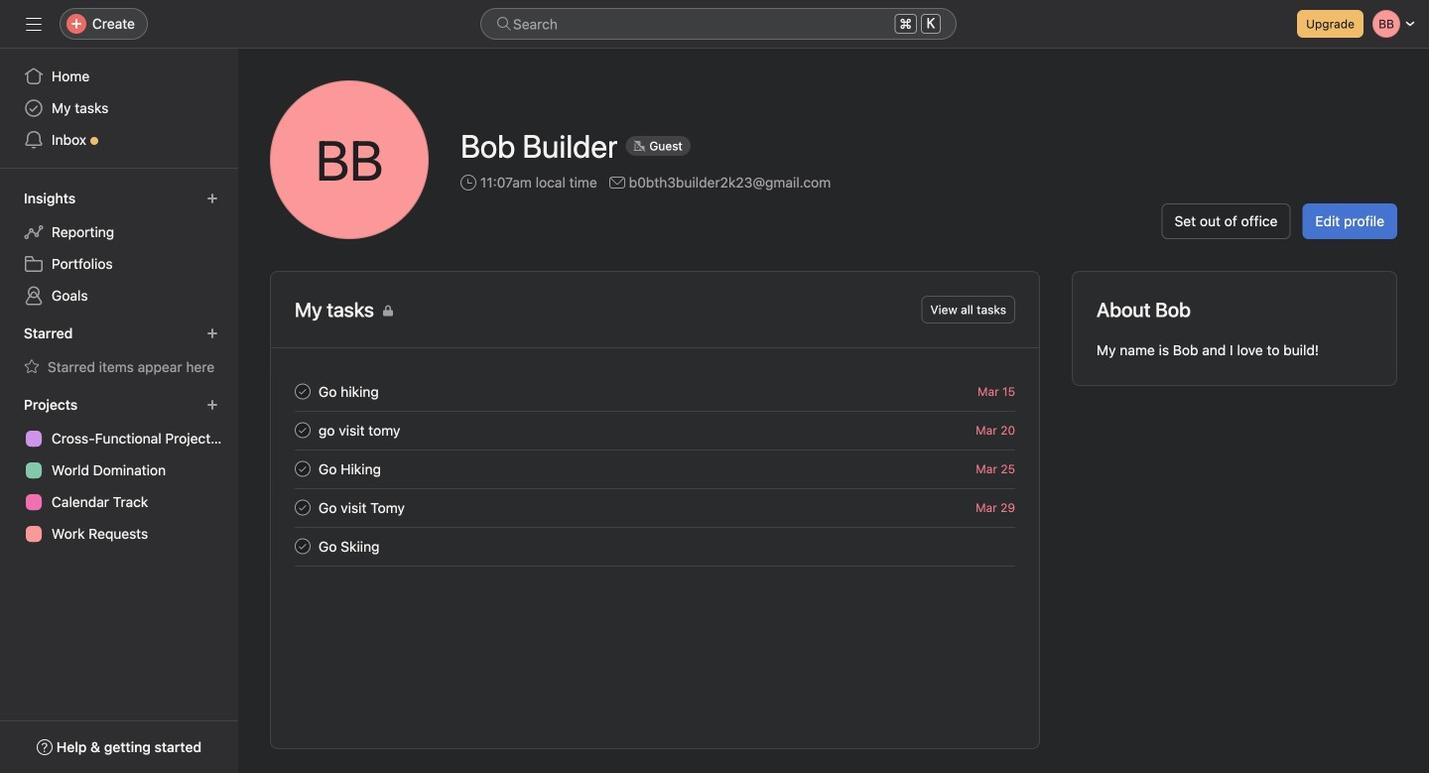 Task type: locate. For each thing, give the bounding box(es) containing it.
mark complete image for second mark complete option
[[291, 419, 315, 442]]

hide sidebar image
[[26, 16, 42, 32]]

1 mark complete checkbox from the top
[[291, 496, 315, 520]]

4 list item from the top
[[271, 489, 1040, 527]]

mark complete image
[[291, 496, 315, 520], [291, 535, 315, 559]]

mark complete image for second mark complete checkbox
[[291, 535, 315, 559]]

2 vertical spatial mark complete checkbox
[[291, 457, 315, 481]]

0 vertical spatial mark complete checkbox
[[291, 496, 315, 520]]

1 vertical spatial mark complete checkbox
[[291, 535, 315, 559]]

3 mark complete checkbox from the top
[[291, 457, 315, 481]]

Mark complete checkbox
[[291, 496, 315, 520], [291, 535, 315, 559]]

0 vertical spatial mark complete checkbox
[[291, 380, 315, 404]]

mark complete image
[[291, 380, 315, 404], [291, 419, 315, 442], [291, 457, 315, 481]]

0 vertical spatial mark complete image
[[291, 380, 315, 404]]

mark complete image for 3rd mark complete option
[[291, 457, 315, 481]]

2 mark complete image from the top
[[291, 419, 315, 442]]

2 list item from the top
[[271, 411, 1040, 450]]

3 list item from the top
[[271, 450, 1040, 489]]

5 list item from the top
[[271, 527, 1040, 566]]

1 vertical spatial mark complete image
[[291, 419, 315, 442]]

1 mark complete image from the top
[[291, 380, 315, 404]]

1 vertical spatial mark complete checkbox
[[291, 419, 315, 442]]

None field
[[481, 8, 957, 40]]

2 mark complete image from the top
[[291, 535, 315, 559]]

0 vertical spatial mark complete image
[[291, 496, 315, 520]]

1 mark complete image from the top
[[291, 496, 315, 520]]

new insights image
[[207, 193, 218, 205]]

3 mark complete image from the top
[[291, 457, 315, 481]]

2 mark complete checkbox from the top
[[291, 419, 315, 442]]

1 vertical spatial mark complete image
[[291, 535, 315, 559]]

2 vertical spatial mark complete image
[[291, 457, 315, 481]]

starred element
[[0, 316, 238, 387]]

list item
[[271, 372, 1040, 411], [271, 411, 1040, 450], [271, 450, 1040, 489], [271, 489, 1040, 527], [271, 527, 1040, 566]]

Mark complete checkbox
[[291, 380, 315, 404], [291, 419, 315, 442], [291, 457, 315, 481]]

global element
[[0, 49, 238, 168]]



Task type: describe. For each thing, give the bounding box(es) containing it.
new project or portfolio image
[[207, 399, 218, 411]]

1 list item from the top
[[271, 372, 1040, 411]]

Search tasks, projects, and more text field
[[481, 8, 957, 40]]

1 mark complete checkbox from the top
[[291, 380, 315, 404]]

insights element
[[0, 181, 238, 316]]

2 mark complete checkbox from the top
[[291, 535, 315, 559]]

projects element
[[0, 387, 238, 554]]

mark complete image for 1st mark complete option from the top of the page
[[291, 380, 315, 404]]

mark complete image for second mark complete checkbox from the bottom
[[291, 496, 315, 520]]

add items to starred image
[[207, 328, 218, 340]]



Task type: vqa. For each thing, say whether or not it's contained in the screenshot.
SORT: LAST MODIFIED
no



